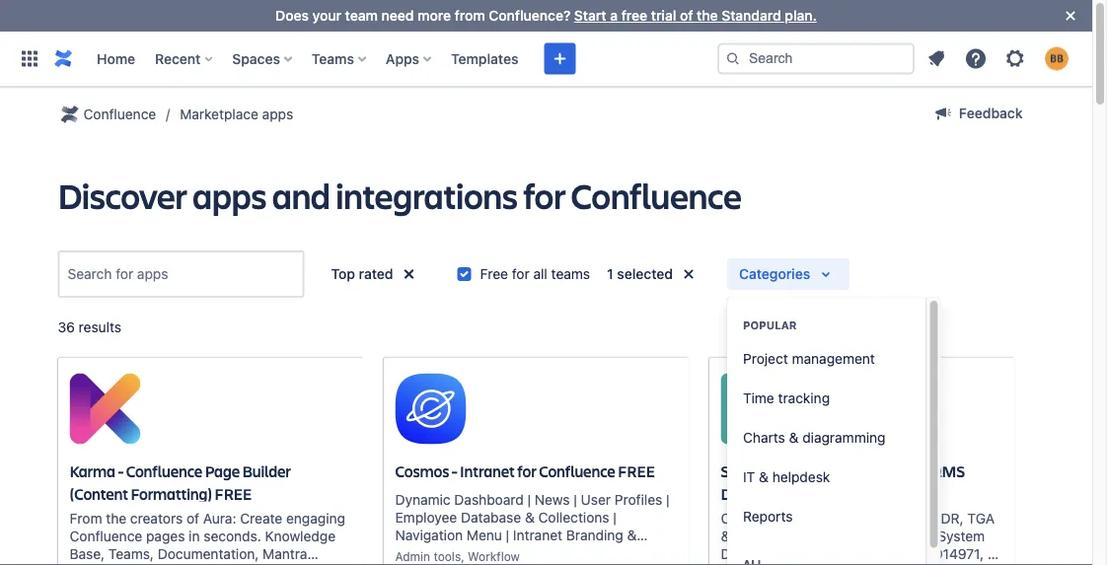 Task type: locate. For each thing, give the bounding box(es) containing it.
employee
[[395, 509, 457, 525]]

1 - from the left
[[118, 461, 123, 482]]

create content image
[[548, 47, 572, 71]]

karma - confluence page builder (content formatting) free
[[70, 461, 291, 504]]

recent button
[[149, 43, 220, 75]]

intranet down base,
[[70, 563, 119, 565]]

intranet inside dynamic dashboard | news | user profiles | employee database & collections | navigation menu | intranet branding & personalization
[[513, 527, 563, 543]]

1 horizontal spatial -
[[452, 461, 457, 482]]

in
[[189, 528, 200, 544]]

confluence image
[[51, 47, 75, 71], [51, 47, 75, 71]]

1 vertical spatial of
[[186, 510, 199, 526]]

top
[[331, 266, 355, 282]]

from
[[70, 510, 102, 526]]

| up 'branding'
[[613, 509, 617, 525]]

for up 820
[[757, 546, 775, 562]]

charts & diagramming
[[743, 430, 886, 446]]

charts & diagramming button
[[727, 418, 926, 458]]

profiles
[[615, 491, 662, 508]]

canada
[[734, 528, 783, 544]]

apps
[[386, 50, 419, 67]]

seconds.
[[204, 528, 261, 544]]

& up docs on the right bottom of page
[[721, 528, 731, 544]]

feedback
[[959, 105, 1023, 121]]

karma - confluence page builder (content formatting) free image
[[70, 373, 141, 444]]

discover
[[58, 172, 187, 219]]

banner
[[0, 31, 1092, 87]]

0 vertical spatial of
[[680, 7, 693, 24]]

reports button
[[727, 497, 926, 537]]

compliant
[[857, 461, 928, 482], [821, 528, 886, 544]]

1 vertical spatial free
[[215, 483, 252, 504]]

intranet inside from the creators of aura: create engaging confluence pages in seconds. knowledge base, teams, documentation, mantra intranet
[[70, 563, 119, 565]]

1 horizontal spatial free
[[618, 461, 655, 482]]

start
[[574, 7, 607, 24]]

for
[[523, 172, 565, 219], [512, 266, 530, 282], [517, 461, 536, 482], [757, 546, 775, 562]]

quality
[[889, 528, 934, 544]]

2 horizontal spatial -
[[849, 461, 855, 482]]

1 horizontal spatial remove selected image
[[677, 262, 701, 286]]

time tracking
[[743, 390, 830, 407]]

does your team need more from confluence? start a free trial of the standard plan.
[[275, 7, 817, 24]]

1 vertical spatial softcomply
[[775, 510, 850, 526]]

of right trial at the top of the page
[[680, 7, 693, 24]]

|
[[528, 491, 531, 508], [574, 491, 577, 508], [666, 491, 670, 508], [613, 509, 617, 525], [506, 527, 509, 543]]

start a free trial of the standard plan. link
[[574, 7, 817, 24]]

| right menu
[[506, 527, 509, 543]]

remove selected image right the rated
[[397, 262, 421, 286]]

home link
[[91, 43, 141, 75]]

user
[[581, 491, 611, 508]]

softcomply
[[721, 461, 802, 482], [775, 510, 850, 526]]

0 vertical spatial the
[[697, 7, 718, 24]]

apps down spaces popup button
[[262, 106, 293, 122]]

free down page
[[215, 483, 252, 504]]

0 vertical spatial free
[[618, 461, 655, 482]]

documentation,
[[158, 546, 259, 562]]

0 horizontal spatial -
[[118, 461, 123, 482]]

free up the 'profiles' on the bottom right
[[618, 461, 655, 482]]

cosmos - intranet for confluence free
[[395, 461, 655, 482]]

branding
[[566, 527, 624, 543]]

&
[[789, 430, 799, 446], [759, 469, 769, 486], [525, 509, 535, 525], [627, 527, 637, 543], [721, 528, 731, 544]]

marketplace apps
[[180, 106, 293, 122]]

0 horizontal spatial the
[[106, 510, 126, 526]]

0 horizontal spatial remove selected image
[[397, 262, 421, 286]]

compliant up the get
[[857, 461, 928, 482]]

contact
[[721, 510, 772, 526]]

more
[[418, 7, 451, 24]]

- inside softcomply eqms - compliant qms documentation
[[849, 461, 855, 482]]

- for karma
[[118, 461, 123, 482]]

for up all
[[523, 172, 565, 219]]

820
[[751, 563, 776, 565]]

2 remove selected image from the left
[[677, 262, 701, 286]]

the down (content
[[106, 510, 126, 526]]

1 selected
[[607, 266, 673, 282]]

mdr,
[[929, 510, 964, 526]]

0 horizontal spatial free
[[215, 483, 252, 504]]

confluence up formatting)
[[126, 461, 202, 482]]

free
[[618, 461, 655, 482], [215, 483, 252, 504]]

apps
[[262, 106, 293, 122], [192, 172, 267, 219]]

teams button
[[306, 43, 374, 75]]

confluence up the selected
[[571, 172, 742, 219]]

0 horizontal spatial of
[[186, 510, 199, 526]]

the right trial at the top of the page
[[697, 7, 718, 24]]

- right karma
[[118, 461, 123, 482]]

tracking
[[778, 390, 830, 407]]

of up in
[[186, 510, 199, 526]]

your
[[312, 7, 341, 24]]

charts
[[743, 430, 785, 446]]

softcomply eqms - compliant qms documentation image
[[721, 373, 792, 444]]

from the creators of aura: create engaging confluence pages in seconds. knowledge base, teams, documentation, mantra intranet
[[70, 510, 345, 565]]

0 vertical spatial compliant
[[857, 461, 928, 482]]

0 vertical spatial intranet
[[460, 461, 515, 482]]

- for cosmos
[[452, 461, 457, 482]]

context icon image
[[58, 103, 81, 126], [58, 103, 81, 126]]

remove selected image
[[397, 262, 421, 286], [677, 262, 701, 286]]

spaces button
[[226, 43, 300, 75]]

confluence inside karma - confluence page builder (content formatting) free
[[126, 461, 202, 482]]

qms
[[931, 461, 965, 482]]

remove selected image for top rated
[[397, 262, 421, 286]]

softcomply up mdr
[[775, 510, 850, 526]]

navigation
[[395, 527, 463, 543]]

21
[[988, 546, 1002, 562]]

intranet for confluence
[[513, 527, 563, 543]]

1 horizontal spatial of
[[680, 7, 693, 24]]

builder
[[242, 461, 291, 482]]

2 vertical spatial intranet
[[70, 563, 119, 565]]

top rated
[[331, 266, 393, 282]]

marketplace apps link
[[180, 103, 293, 126]]

confluence up base,
[[70, 528, 142, 544]]

confluence down home link
[[83, 106, 156, 122]]

2 - from the left
[[452, 461, 457, 482]]

3 - from the left
[[849, 461, 855, 482]]

compliant down to
[[821, 528, 886, 544]]

home
[[97, 50, 135, 67]]

the
[[697, 7, 718, 24], [106, 510, 126, 526]]

Search for apps field
[[62, 257, 301, 292]]

apps left and
[[192, 172, 267, 219]]

- inside karma - confluence page builder (content formatting) free
[[118, 461, 123, 482]]

1 vertical spatial apps
[[192, 172, 267, 219]]

dashboard
[[454, 491, 524, 508]]

selected
[[617, 266, 673, 282]]

confluence
[[83, 106, 156, 122], [571, 172, 742, 219], [126, 461, 202, 482], [539, 461, 615, 482], [70, 528, 142, 544]]

documentation
[[721, 483, 827, 504]]

menu
[[727, 298, 941, 565]]

intranet down news
[[513, 527, 563, 543]]

0 vertical spatial softcomply
[[721, 461, 802, 482]]

- right "cosmos"
[[452, 461, 457, 482]]

free inside karma - confluence page builder (content formatting) free
[[215, 483, 252, 504]]

creators
[[130, 510, 183, 526]]

it & helpdesk
[[743, 469, 830, 486]]

softcomply up documentation on the right
[[721, 461, 802, 482]]

1 horizontal spatial the
[[697, 7, 718, 24]]

for up news
[[517, 461, 536, 482]]

iso14971,
[[920, 546, 984, 562]]

dynamic
[[395, 491, 451, 508]]

menu containing project management
[[727, 298, 941, 565]]

1 vertical spatial intranet
[[513, 527, 563, 543]]

recent
[[155, 50, 201, 67]]

1 remove selected image from the left
[[397, 262, 421, 286]]

remove selected image right the selected
[[677, 262, 701, 286]]

it & helpdesk button
[[727, 458, 926, 497]]

contact softcomply to get fda, mdr, tga & canada mdr compliant quality system docs for iso13485, iec62304, iso14971, 21 cfr 820
[[721, 510, 1002, 565]]

- right eqms
[[849, 461, 855, 482]]

,
[[461, 549, 465, 563]]

and
[[272, 172, 330, 219]]

intranet up dashboard
[[460, 461, 515, 482]]

0 vertical spatial apps
[[262, 106, 293, 122]]

1 vertical spatial the
[[106, 510, 126, 526]]

& right database
[[525, 509, 535, 525]]

1 vertical spatial compliant
[[821, 528, 886, 544]]

collections
[[538, 509, 609, 525]]

need
[[381, 7, 414, 24]]

rated
[[359, 266, 393, 282]]



Task type: vqa. For each thing, say whether or not it's contained in the screenshot.
Cosmos
yes



Task type: describe. For each thing, give the bounding box(es) containing it.
standard
[[722, 7, 781, 24]]

free
[[480, 266, 508, 282]]

spaces
[[232, 50, 280, 67]]

docs
[[721, 546, 753, 562]]

system
[[938, 528, 985, 544]]

cosmos - intranet for confluence free image
[[395, 373, 466, 444]]

from
[[455, 7, 485, 24]]

time
[[743, 390, 774, 407]]

admin tools , workflow
[[395, 549, 520, 563]]

confluence?
[[489, 7, 571, 24]]

plan.
[[785, 7, 817, 24]]

database
[[461, 509, 521, 525]]

intranet for builder
[[70, 563, 119, 565]]

a
[[610, 7, 618, 24]]

global element
[[12, 31, 717, 86]]

& right charts
[[789, 430, 799, 446]]

templates
[[451, 50, 518, 67]]

36
[[58, 319, 75, 336]]

it
[[743, 469, 755, 486]]

dynamic dashboard | news | user profiles | employee database & collections | navigation menu | intranet branding & personalization
[[395, 491, 670, 561]]

search image
[[725, 51, 741, 67]]

appswitcher icon image
[[18, 47, 41, 71]]

does
[[275, 7, 309, 24]]

confluence link
[[58, 103, 156, 126]]

remove selected image for 1 selected
[[677, 262, 701, 286]]

cfr
[[721, 563, 747, 565]]

project management button
[[727, 339, 926, 379]]

iso13485,
[[779, 546, 845, 562]]

cosmos
[[395, 461, 449, 482]]

& down the 'profiles' on the bottom right
[[627, 527, 637, 543]]

close image
[[1059, 4, 1083, 28]]

popular
[[743, 319, 797, 332]]

workflow
[[468, 549, 520, 563]]

compliant inside softcomply eqms - compliant qms documentation
[[857, 461, 928, 482]]

apps button
[[380, 43, 439, 75]]

teams
[[312, 50, 354, 67]]

tga
[[968, 510, 995, 526]]

softcomply inside contact softcomply to get fda, mdr, tga & canada mdr compliant quality system docs for iso13485, iec62304, iso14971, 21 cfr 820
[[775, 510, 850, 526]]

integrations
[[336, 172, 518, 219]]

teams,
[[108, 546, 154, 562]]

(content
[[70, 483, 128, 504]]

settings icon image
[[1004, 47, 1027, 71]]

iec62304,
[[849, 546, 917, 562]]

pages
[[146, 528, 185, 544]]

notification icon image
[[925, 47, 948, 71]]

apps for discover
[[192, 172, 267, 219]]

softcomply eqms - compliant qms documentation
[[721, 461, 965, 504]]

banner containing home
[[0, 31, 1092, 87]]

all
[[533, 266, 548, 282]]

free
[[621, 7, 648, 24]]

your profile and preferences image
[[1045, 47, 1069, 71]]

the inside from the creators of aura: create engaging confluence pages in seconds. knowledge base, teams, documentation, mantra intranet
[[106, 510, 126, 526]]

& inside contact softcomply to get fda, mdr, tga & canada mdr compliant quality system docs for iso13485, iec62304, iso14971, 21 cfr 820
[[721, 528, 731, 544]]

popular group
[[727, 298, 926, 543]]

softcomply inside softcomply eqms - compliant qms documentation
[[721, 461, 802, 482]]

trial
[[651, 7, 676, 24]]

confluence up "user"
[[539, 461, 615, 482]]

page
[[205, 461, 240, 482]]

time tracking button
[[727, 379, 926, 418]]

for left all
[[512, 266, 530, 282]]

confluence inside from the creators of aura: create engaging confluence pages in seconds. knowledge base, teams, documentation, mantra intranet
[[70, 528, 142, 544]]

results
[[79, 319, 121, 336]]

1
[[607, 266, 614, 282]]

feedback button
[[920, 98, 1035, 129]]

menu
[[467, 527, 502, 543]]

mantra
[[263, 546, 307, 562]]

team
[[345, 7, 378, 24]]

for inside contact softcomply to get fda, mdr, tga & canada mdr compliant quality system docs for iso13485, iec62304, iso14971, 21 cfr 820
[[757, 546, 775, 562]]

templates link
[[445, 43, 524, 75]]

to
[[854, 510, 867, 526]]

helpdesk
[[772, 469, 830, 486]]

admin
[[395, 549, 430, 563]]

reports
[[743, 509, 793, 525]]

aura:
[[203, 510, 236, 526]]

engaging
[[286, 510, 345, 526]]

knowledge
[[265, 528, 336, 544]]

fda,
[[895, 510, 925, 526]]

tools
[[434, 549, 461, 563]]

free for all teams
[[480, 266, 590, 282]]

| up collections
[[574, 491, 577, 508]]

Search field
[[717, 43, 915, 75]]

news
[[535, 491, 570, 508]]

of inside from the creators of aura: create engaging confluence pages in seconds. knowledge base, teams, documentation, mantra intranet
[[186, 510, 199, 526]]

help icon image
[[964, 47, 988, 71]]

| right the 'profiles' on the bottom right
[[666, 491, 670, 508]]

apps for marketplace
[[262, 106, 293, 122]]

| left news
[[528, 491, 531, 508]]

& right it
[[759, 469, 769, 486]]

create
[[240, 510, 283, 526]]

marketplace
[[180, 106, 258, 122]]

teams
[[551, 266, 590, 282]]

personalization
[[395, 545, 492, 561]]

management
[[792, 351, 875, 367]]

compliant inside contact softcomply to get fda, mdr, tga & canada mdr compliant quality system docs for iso13485, iec62304, iso14971, 21 cfr 820
[[821, 528, 886, 544]]

karma
[[70, 461, 115, 482]]

mdr
[[786, 528, 817, 544]]

diagramming
[[803, 430, 886, 446]]

get
[[871, 510, 891, 526]]

formatting)
[[131, 483, 212, 504]]



